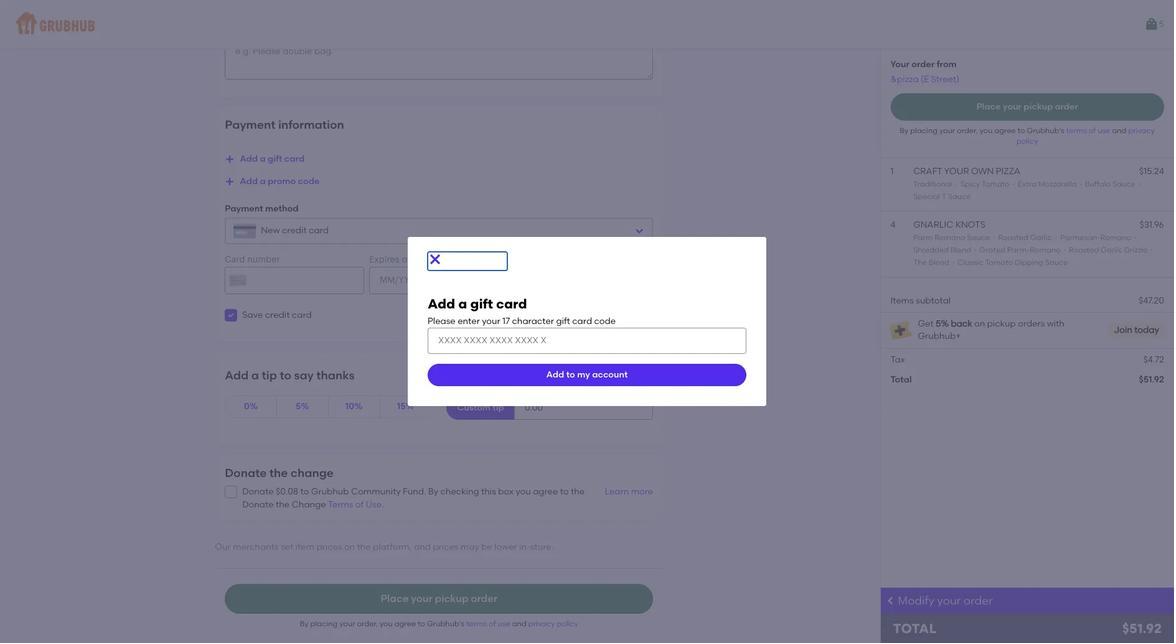 Task type: locate. For each thing, give the bounding box(es) containing it.
place your pickup order
[[977, 101, 1078, 112], [381, 593, 498, 605]]

place your pickup order button
[[891, 93, 1164, 121], [225, 585, 653, 615]]

place your pickup order up 'by placing your order, you agree to grubhub's terms of use and privacy policy'
[[381, 593, 498, 605]]

privacy policy link
[[1017, 126, 1155, 146], [528, 620, 578, 629]]

new
[[261, 225, 280, 236]]

tomato down grated
[[985, 259, 1013, 267]]

2 vertical spatial you
[[380, 620, 393, 629]]

main navigation navigation
[[0, 0, 1174, 49]]

privacy policy link for by placing your order, you agree to grubhub's terms of use and privacy policy
[[528, 620, 578, 629]]

add a gift card up add a promo code button
[[240, 154, 305, 164]]

place up 'by placing your order, you agree to grubhub's terms of use and privacy policy'
[[381, 593, 409, 605]]

place up by placing your order, you agree to grubhub's terms of use and on the right top of page
[[977, 101, 1001, 112]]

in-
[[519, 542, 530, 553]]

1 horizontal spatial place your pickup order
[[977, 101, 1078, 112]]

your
[[891, 59, 910, 70]]

thanks
[[316, 369, 355, 383]]

0 vertical spatial agree
[[995, 126, 1016, 135]]

svg image for add a promo code
[[225, 177, 235, 187]]

0 horizontal spatial you
[[380, 620, 393, 629]]

pickup
[[1024, 101, 1053, 112], [987, 319, 1016, 329], [435, 593, 469, 605]]

shredded
[[913, 246, 949, 255]]

2 horizontal spatial agree
[[995, 126, 1016, 135]]

0 horizontal spatial policy
[[557, 620, 578, 629]]

∙ down your
[[954, 180, 959, 189]]

2 vertical spatial and
[[512, 620, 527, 629]]

$47.20
[[1139, 296, 1164, 306]]

may
[[461, 542, 479, 553]]

0 horizontal spatial add a gift card
[[240, 154, 305, 164]]

0 horizontal spatial roasted
[[998, 233, 1028, 242]]

1 vertical spatial tip
[[493, 403, 504, 413]]

2 horizontal spatial and
[[1112, 126, 1127, 135]]

∙ up classic
[[973, 246, 978, 255]]

0 horizontal spatial place
[[381, 593, 409, 605]]

0 horizontal spatial code
[[298, 176, 320, 187]]

to inside button
[[566, 370, 575, 381]]

payment up add a gift card button
[[225, 118, 275, 132]]

0 vertical spatial of
[[1089, 126, 1096, 135]]

blend up classic
[[951, 246, 971, 255]]

get 5% back
[[918, 319, 972, 329]]

credit right new
[[282, 225, 307, 236]]

tomato down pizza
[[982, 180, 1010, 189]]

0 horizontal spatial privacy policy link
[[528, 620, 578, 629]]

0 horizontal spatial and
[[414, 542, 431, 553]]

add
[[240, 154, 258, 164], [240, 176, 258, 187], [428, 296, 455, 312], [225, 369, 249, 383], [546, 370, 564, 381]]

1 vertical spatial terms of use link
[[466, 620, 512, 629]]

0 vertical spatial place
[[977, 101, 1001, 112]]

by for by placing your order, you agree to grubhub's terms of use and privacy policy
[[300, 620, 309, 629]]

sauce right 't'
[[948, 193, 971, 201]]

1 vertical spatial you
[[516, 487, 531, 498]]

payment information
[[225, 118, 344, 132]]

tip right custom at the left bottom
[[493, 403, 504, 413]]

svg image down add a gift card button
[[225, 177, 235, 187]]

1 horizontal spatial agree
[[533, 487, 558, 498]]

0 horizontal spatial 5%
[[296, 402, 309, 412]]

add down add a gift card button
[[240, 176, 258, 187]]

2 horizontal spatial pickup
[[1024, 101, 1053, 112]]

on right back
[[974, 319, 985, 329]]

1 horizontal spatial romano
[[1030, 246, 1061, 255]]

romano down "gnarlic knots"
[[935, 233, 965, 242]]

sauce right the dipping
[[1045, 259, 1068, 267]]

2 horizontal spatial by
[[900, 126, 909, 135]]

you for by placing your order, you agree to grubhub's terms of use and
[[980, 126, 993, 135]]

romano up drizzle
[[1101, 233, 1131, 242]]

code right promo
[[298, 176, 320, 187]]

1 horizontal spatial terms of use link
[[1066, 126, 1112, 135]]

1 vertical spatial place your pickup order
[[381, 593, 498, 605]]

0 vertical spatial svg image
[[225, 155, 235, 165]]

pickup up 'by placing your order, you agree to grubhub's terms of use and privacy policy'
[[435, 593, 469, 605]]

1 horizontal spatial tip
[[493, 403, 504, 413]]

1 horizontal spatial order,
[[957, 126, 978, 135]]

0 vertical spatial on
[[974, 319, 985, 329]]

a up add a promo code button
[[260, 154, 266, 164]]

$31.96
[[1140, 220, 1164, 230]]

street)
[[931, 74, 959, 84]]

our
[[215, 542, 231, 553]]

roasted
[[998, 233, 1028, 242], [1069, 246, 1099, 255]]

0 vertical spatial gift
[[268, 154, 282, 164]]

svg image inside add a promo code button
[[225, 177, 235, 187]]

1 vertical spatial add a gift card
[[428, 296, 527, 312]]

payment for payment information
[[225, 118, 275, 132]]

1 horizontal spatial gift
[[470, 296, 493, 312]]

place your pickup order up by placing your order, you agree to grubhub's terms of use and on the right top of page
[[977, 101, 1078, 112]]

grubhub's for by placing your order, you agree to grubhub's terms of use and privacy policy
[[427, 620, 465, 629]]

0 vertical spatial payment
[[225, 118, 275, 132]]

terms for by placing your order, you agree to grubhub's terms of use and
[[1066, 126, 1087, 135]]

2 payment from the top
[[225, 204, 263, 214]]

1 horizontal spatial on
[[974, 319, 985, 329]]

donate inside by checking this box you agree to the donate the change
[[242, 500, 274, 510]]

roasted down parmesan-
[[1069, 246, 1099, 255]]

privacy
[[1128, 126, 1155, 135], [528, 620, 555, 629]]

place your pickup order for by placing your order, you agree to grubhub's terms of use and privacy policy
[[381, 593, 498, 605]]

5% up grubhub+
[[936, 319, 949, 329]]

1 horizontal spatial privacy
[[1128, 126, 1155, 135]]

$0.08
[[276, 487, 298, 498]]

pickup for by placing your order, you agree to grubhub's terms of use and
[[1024, 101, 1053, 112]]

order up the privacy policy
[[1055, 101, 1078, 112]]

gift right character in the left of the page
[[556, 316, 570, 327]]

1 payment from the top
[[225, 118, 275, 132]]

5% inside 5% button
[[296, 402, 309, 412]]

the up $0.08
[[269, 467, 288, 481]]

tomato
[[982, 180, 1010, 189], [985, 259, 1013, 267]]

1 vertical spatial donate
[[242, 487, 274, 498]]

add up the please
[[428, 296, 455, 312]]

classic
[[958, 259, 984, 267]]

policy inside the privacy policy
[[1017, 137, 1038, 146]]

a up enter
[[458, 296, 467, 312]]

1 vertical spatial place
[[381, 593, 409, 605]]

15%
[[397, 402, 414, 412]]

credit right save
[[265, 310, 290, 321]]

you
[[980, 126, 993, 135], [516, 487, 531, 498], [380, 620, 393, 629]]

tip left 'say'
[[262, 369, 277, 383]]

0 vertical spatial roasted
[[998, 233, 1028, 242]]

my
[[577, 370, 590, 381]]

svg image inside add a gift card button
[[225, 155, 235, 165]]

0 vertical spatial code
[[298, 176, 320, 187]]

add a gift card up enter
[[428, 296, 527, 312]]

card
[[284, 154, 305, 164], [309, 225, 329, 236], [496, 296, 527, 312], [292, 310, 312, 321], [572, 316, 592, 327]]

gift up enter
[[470, 296, 493, 312]]

&pizza
[[891, 74, 919, 84]]

terms
[[1066, 126, 1087, 135], [466, 620, 487, 629]]

of for by placing your order, you agree to grubhub's terms of use and
[[1089, 126, 1096, 135]]

1 svg image from the top
[[225, 155, 235, 165]]

0 horizontal spatial blend
[[929, 259, 949, 267]]

add up 0%
[[225, 369, 249, 383]]

custom
[[457, 403, 491, 413]]

gnarlic knots
[[913, 220, 986, 230]]

agree inside by checking this box you agree to the donate the change
[[533, 487, 558, 498]]

tomato inside $15.24 traditional ∙ spicy tomato ∙ extra mozzarella ∙ buffalo sauce ∙ special t sauce
[[982, 180, 1010, 189]]

10% button
[[328, 396, 380, 419]]

method
[[265, 204, 299, 214]]

0 vertical spatial pickup
[[1024, 101, 1053, 112]]

total
[[891, 375, 912, 385], [893, 621, 937, 637]]

0 vertical spatial policy
[[1017, 137, 1038, 146]]

donate the change
[[225, 467, 334, 481]]

total down 'tax' on the right of the page
[[891, 375, 912, 385]]

place
[[977, 101, 1001, 112], [381, 593, 409, 605]]

and
[[1112, 126, 1127, 135], [414, 542, 431, 553], [512, 620, 527, 629]]

0 vertical spatial use
[[1098, 126, 1110, 135]]

enter
[[458, 316, 480, 327]]

terms of use link for by placing your order, you agree to grubhub's terms of use and privacy policy
[[466, 620, 512, 629]]

2 vertical spatial donate
[[242, 500, 274, 510]]

0 vertical spatial grubhub's
[[1027, 126, 1065, 135]]

save credit card
[[242, 310, 312, 321]]

0 vertical spatial garlic
[[1030, 233, 1052, 242]]

romano up the dipping
[[1030, 246, 1061, 255]]

0 vertical spatial terms of use link
[[1066, 126, 1112, 135]]

1 horizontal spatial add a gift card
[[428, 296, 527, 312]]

5
[[1159, 19, 1164, 29]]

code up please enter your 17 character gift card code text field
[[594, 316, 616, 327]]

placing for by placing your order, you agree to grubhub's terms of use and privacy policy
[[310, 620, 338, 629]]

garlic left drizzle
[[1101, 246, 1123, 255]]

by inside by checking this box you agree to the donate the change
[[428, 487, 438, 498]]

to inside by checking this box you agree to the donate the change
[[560, 487, 569, 498]]

checking
[[440, 487, 479, 498]]

0 horizontal spatial order,
[[357, 620, 378, 629]]

0 vertical spatial and
[[1112, 126, 1127, 135]]

0 horizontal spatial pickup
[[435, 593, 469, 605]]

1 vertical spatial total
[[893, 621, 937, 637]]

agree for by placing your order, you agree to grubhub's terms of use and privacy policy
[[395, 620, 416, 629]]

payment up new
[[225, 204, 263, 214]]

0 horizontal spatial terms
[[466, 620, 487, 629]]

Please enter your 17 character gift card code text field
[[428, 328, 746, 355]]

0 vertical spatial you
[[980, 126, 993, 135]]

buffalo
[[1085, 180, 1111, 189]]

1 horizontal spatial use
[[1098, 126, 1110, 135]]

agree for by checking this box you agree to the donate the change
[[533, 487, 558, 498]]

1 vertical spatial place your pickup order button
[[225, 585, 653, 615]]

2 horizontal spatial of
[[1089, 126, 1096, 135]]

roasted up the parm-
[[998, 233, 1028, 242]]

∙
[[954, 180, 959, 189], [1011, 180, 1016, 189], [1079, 180, 1083, 189], [1137, 180, 1142, 189], [992, 233, 997, 242], [1054, 233, 1059, 242], [1133, 233, 1138, 242], [973, 246, 978, 255], [1063, 246, 1067, 255], [1150, 246, 1154, 255], [951, 259, 956, 267]]

card up 17
[[496, 296, 527, 312]]

items
[[891, 296, 914, 306]]

the
[[269, 467, 288, 481], [571, 487, 585, 498], [276, 500, 290, 510], [357, 542, 371, 553]]

please
[[428, 316, 456, 327]]

donate
[[225, 467, 267, 481], [242, 487, 274, 498], [242, 500, 274, 510]]

you for by placing your order, you agree to grubhub's terms of use and privacy policy
[[380, 620, 393, 629]]

1 vertical spatial by
[[428, 487, 438, 498]]

1 vertical spatial $51.92
[[1122, 621, 1162, 637]]

custom tip
[[457, 403, 504, 413]]

payment
[[225, 118, 275, 132], [225, 204, 263, 214]]

pickup up by placing your order, you agree to grubhub's terms of use and on the right top of page
[[1024, 101, 1053, 112]]

1 horizontal spatial privacy policy link
[[1017, 126, 1155, 146]]

place your pickup order button up by placing your order, you agree to grubhub's terms of use and on the right top of page
[[891, 93, 1164, 121]]

1 horizontal spatial terms
[[1066, 126, 1087, 135]]

prices left may
[[433, 542, 459, 553]]

box
[[498, 487, 514, 498]]

1 vertical spatial credit
[[265, 310, 290, 321]]

$51.92
[[1139, 375, 1164, 385], [1122, 621, 1162, 637]]

1 horizontal spatial code
[[594, 316, 616, 327]]

0 horizontal spatial privacy
[[528, 620, 555, 629]]

0 horizontal spatial agree
[[395, 620, 416, 629]]

1 vertical spatial garlic
[[1101, 246, 1123, 255]]

gift
[[268, 154, 282, 164], [470, 296, 493, 312], [556, 316, 570, 327]]

card up promo
[[284, 154, 305, 164]]

1 horizontal spatial by
[[428, 487, 438, 498]]

0 vertical spatial privacy policy link
[[1017, 126, 1155, 146]]

add inside button
[[240, 176, 258, 187]]

1 vertical spatial order,
[[357, 620, 378, 629]]

place your pickup order button up 'by placing your order, you agree to grubhub's terms of use and privacy policy'
[[225, 585, 653, 615]]

1 horizontal spatial policy
[[1017, 137, 1038, 146]]

1 horizontal spatial 5%
[[936, 319, 949, 329]]

a left promo
[[260, 176, 266, 187]]

0 vertical spatial credit
[[282, 225, 307, 236]]

t
[[942, 193, 946, 201]]

order up the (e
[[912, 59, 935, 70]]

0 horizontal spatial terms of use link
[[466, 620, 512, 629]]

total down modify
[[893, 621, 937, 637]]

grubhub's
[[1027, 126, 1065, 135], [427, 620, 465, 629]]

$15.24 traditional ∙ spicy tomato ∙ extra mozzarella ∙ buffalo sauce ∙ special t sauce
[[913, 166, 1164, 201]]

the down $0.08
[[276, 500, 290, 510]]

platform,
[[373, 542, 412, 553]]

you inside by checking this box you agree to the donate the change
[[516, 487, 531, 498]]

by checking this box you agree to the donate the change
[[242, 487, 585, 510]]

1 horizontal spatial and
[[512, 620, 527, 629]]

a
[[260, 154, 266, 164], [260, 176, 266, 187], [458, 296, 467, 312], [251, 369, 259, 383]]

terms for by placing your order, you agree to grubhub's terms of use and privacy policy
[[466, 620, 487, 629]]

place for by placing your order, you agree to grubhub's terms of use and
[[977, 101, 1001, 112]]

1 horizontal spatial place your pickup order button
[[891, 93, 1164, 121]]

∙ left buffalo
[[1079, 180, 1083, 189]]

and for by placing your order, you agree to grubhub's terms of use and
[[1112, 126, 1127, 135]]

prices right item
[[317, 542, 342, 553]]

1 vertical spatial privacy policy link
[[528, 620, 578, 629]]

∙ left classic
[[951, 259, 956, 267]]

0 vertical spatial place your pickup order
[[977, 101, 1078, 112]]

1 vertical spatial tomato
[[985, 259, 1013, 267]]

agree for by placing your order, you agree to grubhub's terms of use and
[[995, 126, 1016, 135]]

sauce down knots on the top
[[967, 233, 990, 242]]

add a promo code
[[240, 176, 320, 187]]

1 horizontal spatial pickup
[[987, 319, 1016, 329]]

on left 'platform,'
[[344, 542, 355, 553]]

0 horizontal spatial grubhub's
[[427, 620, 465, 629]]

1 vertical spatial payment
[[225, 204, 263, 214]]

0 vertical spatial privacy
[[1128, 126, 1155, 135]]

code inside add a promo code button
[[298, 176, 320, 187]]

the left the "learn"
[[571, 487, 585, 498]]

placing for by placing your order, you agree to grubhub's terms of use and
[[910, 126, 938, 135]]

pickup left "orders"
[[987, 319, 1016, 329]]

0% button
[[225, 396, 277, 419]]

5% down 'say'
[[296, 402, 309, 412]]

1 vertical spatial blend
[[929, 259, 949, 267]]

use for by placing your order, you agree to grubhub's terms of use and privacy policy
[[498, 620, 510, 629]]

pizza
[[996, 166, 1021, 177]]

svg image
[[225, 155, 235, 165], [225, 177, 235, 187]]

2 vertical spatial agree
[[395, 620, 416, 629]]

svg image
[[635, 226, 645, 236], [428, 252, 443, 267], [227, 312, 235, 319], [227, 489, 235, 496]]

credit for save
[[265, 310, 290, 321]]

policy
[[1017, 137, 1038, 146], [557, 620, 578, 629]]

blend down shredded
[[929, 259, 949, 267]]

the
[[913, 259, 927, 267]]

1 vertical spatial of
[[355, 500, 364, 510]]

learn
[[605, 487, 629, 498]]

card right save
[[292, 310, 312, 321]]

donate $0.08 to grubhub community fund.
[[242, 487, 428, 498]]

0 vertical spatial add a gift card
[[240, 154, 305, 164]]

fund.
[[403, 487, 426, 498]]

1 vertical spatial pickup
[[987, 319, 1016, 329]]

1 vertical spatial roasted
[[1069, 246, 1099, 255]]

garlic up the dipping
[[1030, 233, 1052, 242]]

0 vertical spatial $51.92
[[1139, 375, 1164, 385]]

extra
[[1018, 180, 1037, 189]]

2 horizontal spatial romano
[[1101, 233, 1131, 242]]

change
[[292, 500, 326, 510]]

2 svg image from the top
[[225, 177, 235, 187]]

gift up add a promo code
[[268, 154, 282, 164]]

your
[[944, 166, 969, 177]]

parm
[[913, 233, 933, 242]]

1 horizontal spatial place
[[977, 101, 1001, 112]]

svg image for add a gift card
[[225, 155, 235, 165]]

sauce right buffalo
[[1113, 180, 1135, 189]]

1 horizontal spatial blend
[[951, 246, 971, 255]]

agree
[[995, 126, 1016, 135], [533, 487, 558, 498], [395, 620, 416, 629]]

0 horizontal spatial place your pickup order
[[381, 593, 498, 605]]

gnarlic
[[913, 220, 954, 230]]

1 vertical spatial 5%
[[296, 402, 309, 412]]

svg image up add a promo code button
[[225, 155, 235, 165]]



Task type: vqa. For each thing, say whether or not it's contained in the screenshot.
"Refunds may take up to 5 business days" at the left of the page
no



Task type: describe. For each thing, give the bounding box(es) containing it.
orders
[[1018, 319, 1045, 329]]

0 vertical spatial total
[[891, 375, 912, 385]]

1 vertical spatial code
[[594, 316, 616, 327]]

by for by placing your order, you agree to grubhub's terms of use and
[[900, 126, 909, 135]]

∙ down parmesan-
[[1063, 246, 1067, 255]]

dipping
[[1015, 259, 1043, 267]]

the left 'platform,'
[[357, 542, 371, 553]]

join today
[[1114, 325, 1159, 336]]

$4.72
[[1144, 355, 1164, 365]]

parmesan-
[[1060, 233, 1101, 242]]

account
[[592, 370, 628, 381]]

knots
[[956, 220, 986, 230]]

item
[[295, 542, 314, 553]]

card inside button
[[284, 154, 305, 164]]

add up add a promo code button
[[240, 154, 258, 164]]

donate for donate $0.08 to grubhub community fund.
[[242, 487, 274, 498]]

terms of use .
[[328, 500, 384, 510]]

0 horizontal spatial garlic
[[1030, 233, 1052, 242]]

payment for payment method
[[225, 204, 263, 214]]

$15.24
[[1139, 166, 1164, 177]]

of for by placing your order, you agree to grubhub's terms of use and privacy policy
[[489, 620, 496, 629]]

order up 'by placing your order, you agree to grubhub's terms of use and privacy policy'
[[471, 593, 498, 605]]

new credit card
[[261, 225, 329, 236]]

∙ left extra
[[1011, 180, 1016, 189]]

a up 0%
[[251, 369, 259, 383]]

say
[[294, 369, 314, 383]]

0 vertical spatial blend
[[951, 246, 971, 255]]

items subtotal
[[891, 296, 951, 306]]

special
[[913, 193, 940, 201]]

1 vertical spatial privacy
[[528, 620, 555, 629]]

be
[[481, 542, 492, 553]]

place your pickup order button for by placing your order, you agree to grubhub's terms of use and
[[891, 93, 1164, 121]]

use for by placing your order, you agree to grubhub's terms of use and
[[1098, 126, 1110, 135]]

add a promo code button
[[225, 171, 320, 193]]

(e
[[921, 74, 929, 84]]

order, for by placing your order, you agree to grubhub's terms of use and
[[957, 126, 978, 135]]

from
[[937, 59, 957, 70]]

parm-
[[1007, 246, 1030, 255]]

grubhub
[[311, 487, 349, 498]]

information
[[278, 118, 344, 132]]

1 vertical spatial policy
[[557, 620, 578, 629]]

order, for by placing your order, you agree to grubhub's terms of use and privacy policy
[[357, 620, 378, 629]]

add left my
[[546, 370, 564, 381]]

pickup inside on pickup orders with grubhub+
[[987, 319, 1016, 329]]

add to my account button
[[428, 364, 746, 387]]

5% button
[[276, 396, 329, 419]]

card right new
[[309, 225, 329, 236]]

donate for donate the change
[[225, 467, 267, 481]]

card up please enter your 17 character gift card code text field
[[572, 316, 592, 327]]

on inside on pickup orders with grubhub+
[[974, 319, 985, 329]]

modify your order
[[898, 595, 993, 608]]

place for by placing your order, you agree to grubhub's terms of use and privacy policy
[[381, 593, 409, 605]]

get
[[918, 319, 934, 329]]

with
[[1047, 319, 1065, 329]]

promo
[[268, 176, 296, 187]]

own
[[971, 166, 994, 177]]

add a tip to say thanks
[[225, 369, 355, 383]]

order right modify
[[964, 595, 993, 608]]

add a gift card inside button
[[240, 154, 305, 164]]

0 horizontal spatial romano
[[935, 233, 965, 242]]

order inside your order from &pizza (e street)
[[912, 59, 935, 70]]

1 prices from the left
[[317, 542, 342, 553]]

0 vertical spatial 5%
[[936, 319, 949, 329]]

1 vertical spatial and
[[414, 542, 431, 553]]

gift inside button
[[268, 154, 282, 164]]

a inside button
[[260, 154, 266, 164]]

0 horizontal spatial of
[[355, 500, 364, 510]]

on pickup orders with grubhub+
[[918, 319, 1065, 342]]

privacy policy link for by placing your order, you agree to grubhub's terms of use and
[[1017, 126, 1155, 146]]

spicy
[[961, 180, 980, 189]]

privacy inside the privacy policy
[[1128, 126, 1155, 135]]

modify
[[898, 595, 935, 608]]

2 prices from the left
[[433, 542, 459, 553]]

terms of use link for by placing your order, you agree to grubhub's terms of use and
[[1066, 126, 1112, 135]]

terms
[[328, 500, 353, 510]]

∙ down $15.24
[[1137, 180, 1142, 189]]

0 vertical spatial tip
[[262, 369, 277, 383]]

by for by checking this box you agree to the donate the change
[[428, 487, 438, 498]]

craft your own pizza
[[913, 166, 1021, 177]]

and for by placing your order, you agree to grubhub's terms of use and privacy policy
[[512, 620, 527, 629]]

5 button
[[1144, 13, 1164, 35]]

set
[[281, 542, 293, 553]]

terms of use link
[[328, 500, 382, 510]]

traditional
[[913, 180, 952, 189]]

15% button
[[379, 396, 432, 419]]

∙ up grated
[[992, 233, 997, 242]]

use
[[366, 500, 382, 510]]

by placing your order, you agree to grubhub's terms of use and
[[900, 126, 1127, 135]]

grubhub's for by placing your order, you agree to grubhub's terms of use and
[[1027, 126, 1065, 135]]

place your pickup order button for by placing your order, you agree to grubhub's terms of use and privacy policy
[[225, 585, 653, 615]]

privacy policy
[[1017, 126, 1155, 146]]

1 vertical spatial on
[[344, 542, 355, 553]]

add a gift card button
[[225, 148, 305, 171]]

mozzarella
[[1038, 180, 1077, 189]]

tip inside custom tip button
[[493, 403, 504, 413]]

by placing your order, you agree to grubhub's terms of use and privacy policy
[[300, 620, 578, 629]]

pickup for by placing your order, you agree to grubhub's terms of use and privacy policy
[[435, 593, 469, 605]]

.
[[382, 500, 384, 510]]

∙ left parmesan-
[[1054, 233, 1059, 242]]

join
[[1114, 325, 1132, 336]]

you for by checking this box you agree to the donate the change
[[516, 487, 531, 498]]

subtotal
[[916, 296, 951, 306]]

subscription badge image
[[888, 318, 913, 343]]

character
[[512, 316, 554, 327]]

back
[[951, 319, 972, 329]]

store.
[[530, 542, 554, 553]]

please enter your 17 character gift card code
[[428, 316, 616, 327]]

learn more link
[[602, 487, 653, 512]]

drizzle
[[1125, 246, 1148, 255]]

a inside button
[[260, 176, 266, 187]]

add to my account
[[546, 370, 628, 381]]

custom tip button
[[447, 396, 515, 420]]

this
[[481, 487, 496, 498]]

merchants
[[233, 542, 279, 553]]

1 horizontal spatial roasted
[[1069, 246, 1099, 255]]

our merchants set item prices on the platform, and prices may be lower in-store.
[[215, 542, 554, 553]]

∙ up drizzle
[[1133, 233, 1138, 242]]

place your pickup order for by placing your order, you agree to grubhub's terms of use and
[[977, 101, 1078, 112]]

community
[[351, 487, 401, 498]]

grated
[[979, 246, 1005, 255]]

your order from &pizza (e street)
[[891, 59, 959, 84]]

lower
[[494, 542, 517, 553]]

17
[[502, 316, 510, 327]]

2 vertical spatial gift
[[556, 316, 570, 327]]

tomato inside $31.96 parm romano sauce ∙ roasted garlic ∙ parmesan-romano ∙ shredded blend ∙ grated parm-romano ∙ roasted garlic drizzle ∙ the blend ∙ classic tomato dipping sauce
[[985, 259, 1013, 267]]

4
[[891, 220, 896, 230]]

learn more
[[605, 487, 653, 498]]

Pickup instructions text field
[[225, 35, 653, 80]]

craft
[[913, 166, 942, 177]]

credit for new
[[282, 225, 307, 236]]

∙ right drizzle
[[1150, 246, 1154, 255]]

grubhub+
[[918, 331, 961, 342]]



